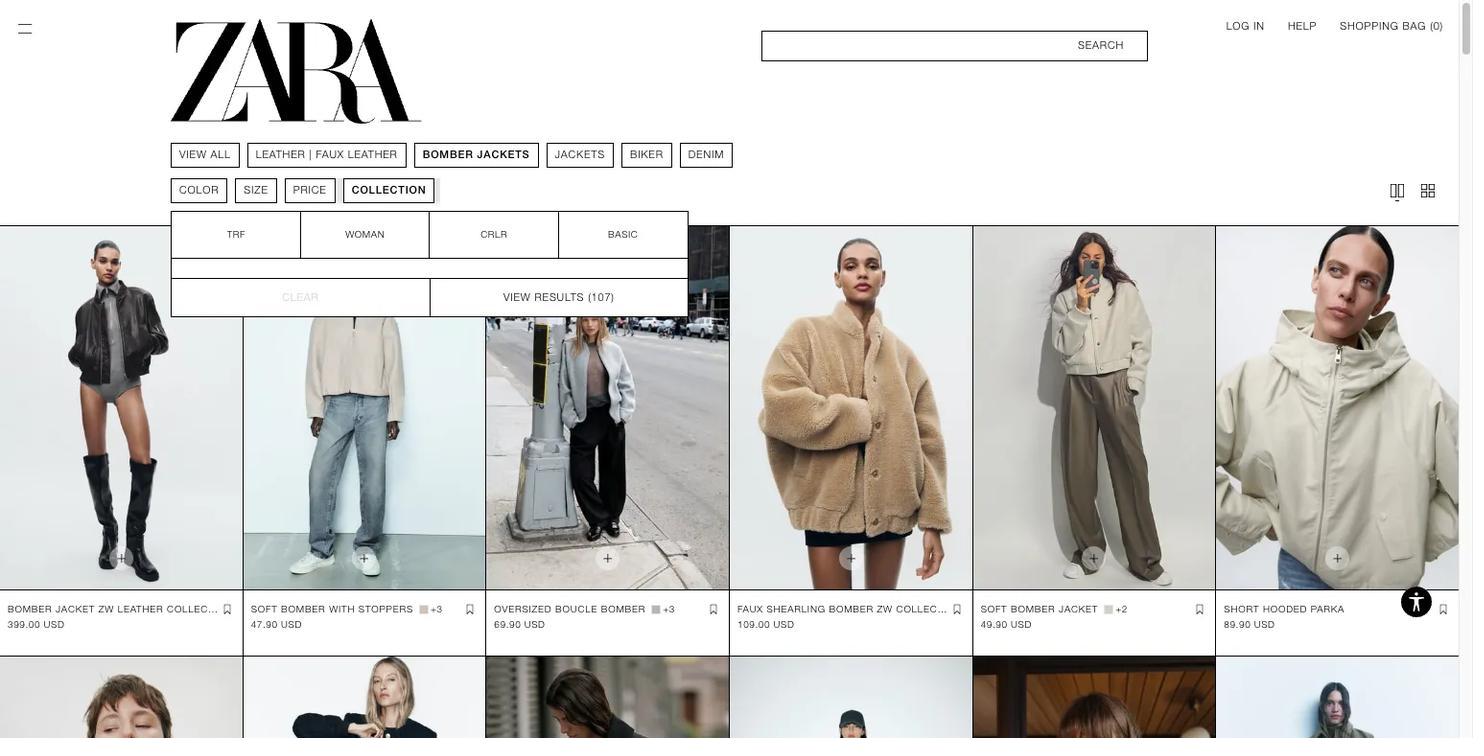 Task type: locate. For each thing, give the bounding box(es) containing it.
leather left |
[[256, 149, 306, 161]]

+ 3 for oversized boucle bomber
[[663, 604, 675, 615]]

+ 3 right stoppers
[[431, 604, 443, 615]]

3 for oversized boucle bomber
[[669, 604, 675, 615]]

help link
[[1288, 19, 1317, 35]]

basic
[[608, 229, 638, 240]]

49.90 usd
[[981, 620, 1032, 630]]

collection for bomber jacket zw leather collection
[[167, 604, 233, 615]]

view left results
[[503, 291, 531, 304]]

0 horizontal spatial 3
[[437, 604, 443, 615]]

1 soft from the left
[[251, 604, 278, 615]]

2 horizontal spatial +
[[1116, 604, 1122, 615]]

1 horizontal spatial view
[[503, 291, 531, 304]]

1 horizontal spatial +
[[663, 604, 669, 615]]

1 zw from the left
[[99, 604, 114, 615]]

image 0 of maxi pocket bomber from zara image
[[0, 657, 242, 738]]

1 zoom change image from the left
[[1388, 181, 1407, 200]]

3 for soft bomber with stoppers
[[437, 604, 443, 615]]

0 vertical spatial view
[[179, 149, 207, 161]]

jacket inside soft bomber jacket link
[[1059, 604, 1098, 615]]

search
[[1078, 39, 1124, 52]]

3 bomber from the left
[[601, 604, 646, 615]]

color
[[179, 184, 219, 197]]

image 0 of soft bomber with stoppers from zara image
[[243, 226, 486, 590]]

soft for soft bomber jacket
[[981, 604, 1007, 615]]

)
[[1440, 20, 1443, 33]]

trf
[[227, 229, 245, 240]]

add item to wishlist image for 69.90 usd
[[706, 602, 721, 618]]

leather
[[118, 604, 163, 615]]

2 3 from the left
[[669, 604, 675, 615]]

0 horizontal spatial add item to wishlist image
[[463, 602, 478, 618]]

collection for faux shearling bomber zw collection
[[896, 604, 962, 615]]

zw right shearling
[[877, 604, 893, 615]]

1 jacket from the left
[[56, 604, 95, 615]]

3 right stoppers
[[437, 604, 443, 615]]

+ 3 left faux
[[663, 604, 675, 615]]

view left all on the left top of the page
[[179, 149, 207, 161]]

1 horizontal spatial collection
[[352, 184, 426, 197]]

bomber
[[8, 604, 52, 615], [281, 604, 326, 615], [601, 604, 646, 615], [829, 604, 874, 615], [1011, 604, 1055, 615]]

bomber jackets link
[[423, 148, 530, 163]]

bomber up '399.00'
[[8, 604, 52, 615]]

with
[[329, 604, 355, 615]]

1 vertical spatial view
[[503, 291, 531, 304]]

soft bomber jacket link
[[981, 602, 1098, 618]]

view for view all
[[179, 149, 207, 161]]

1 horizontal spatial soft
[[981, 604, 1007, 615]]

1 add item to wishlist image from the left
[[463, 602, 478, 618]]

zoom change image
[[1388, 181, 1407, 200], [1418, 181, 1438, 200]]

usd down soft bomber jacket link
[[1011, 620, 1032, 630]]

size
[[244, 184, 268, 197]]

0 horizontal spatial jacket
[[56, 604, 95, 615]]

+ right the soft bomber jacket
[[1116, 604, 1122, 615]]

2 add item to wishlist image from the left
[[949, 602, 964, 618]]

usd down the oversized
[[524, 620, 545, 630]]

image 0 of oversized boucle bomber from zara image
[[487, 226, 729, 590]]

bomber jackets
[[423, 149, 530, 161]]

1 horizontal spatial image 0 of soft bomber jacket from zara image
[[973, 226, 1215, 590]]

0 horizontal spatial soft
[[251, 604, 278, 615]]

+ for oversized boucle bomber
[[663, 604, 669, 615]]

view
[[179, 149, 207, 161], [503, 291, 531, 304]]

image 0 of soft bomber jacket from zara image
[[973, 226, 1215, 590], [730, 657, 972, 738]]

collection inside 'button'
[[352, 184, 426, 197]]

add item to wishlist image for 47.90 usd
[[463, 602, 478, 618]]

2 usd from the left
[[281, 620, 302, 630]]

jacket up 399.00 usd
[[56, 604, 95, 615]]

leather up collection 'button'
[[348, 149, 398, 161]]

3 left faux
[[669, 604, 675, 615]]

1 bomber from the left
[[8, 604, 52, 615]]

soft
[[251, 604, 278, 615], [981, 604, 1007, 615]]

69.90
[[494, 620, 521, 630]]

109.00 usd
[[737, 620, 794, 630]]

1 horizontal spatial zw
[[877, 604, 893, 615]]

biker
[[630, 149, 663, 161]]

woman
[[345, 229, 385, 240]]

0 horizontal spatial view
[[179, 149, 207, 161]]

color button
[[171, 178, 228, 203]]

short
[[1224, 604, 1260, 615]]

log in
[[1226, 20, 1265, 33]]

bomber right boucle
[[601, 604, 646, 615]]

zw
[[99, 604, 114, 615], [877, 604, 893, 615]]

0 horizontal spatial +
[[431, 604, 437, 615]]

3
[[437, 604, 443, 615], [669, 604, 675, 615]]

image 0 of bomber jacket zw leather collection from zara image
[[0, 226, 242, 590]]

accessibility image
[[1397, 583, 1436, 621]]

3 usd from the left
[[524, 620, 545, 630]]

1 horizontal spatial zoom change image
[[1418, 181, 1438, 200]]

add item to wishlist image
[[219, 602, 235, 618], [706, 602, 721, 618], [1192, 602, 1208, 618], [1436, 602, 1451, 618]]

69.90 usd
[[494, 620, 545, 630]]

jacket
[[56, 604, 95, 615], [1059, 604, 1098, 615]]

0 horizontal spatial zw
[[99, 604, 114, 615]]

image 0 of faux leather bomber from zara image
[[1216, 657, 1459, 738]]

0 horizontal spatial leather
[[256, 149, 306, 161]]

1 usd from the left
[[44, 620, 65, 630]]

(107)
[[588, 291, 615, 304]]

add item to wishlist image left soft bomber jacket link
[[949, 602, 964, 618]]

bomber up 47.90 usd
[[281, 604, 326, 615]]

2 jacket from the left
[[1059, 604, 1098, 615]]

image 0 of faux shearling bomber zw collection from zara image
[[730, 226, 972, 590]]

stoppers
[[358, 604, 413, 615]]

soft inside soft bomber jacket link
[[981, 604, 1007, 615]]

5 usd from the left
[[1011, 620, 1032, 630]]

crlr
[[481, 229, 508, 240]]

2 add item to wishlist image from the left
[[706, 602, 721, 618]]

4 usd from the left
[[773, 620, 794, 630]]

0 horizontal spatial image 0 of soft bomber jacket from zara image
[[730, 657, 972, 738]]

collection
[[352, 184, 426, 197], [167, 604, 233, 615], [896, 604, 962, 615]]

+ left faux
[[663, 604, 669, 615]]

soft bomber with stoppers link
[[251, 602, 413, 618]]

+ 2
[[1116, 604, 1128, 615]]

all
[[211, 149, 231, 161]]

1 + from the left
[[431, 604, 437, 615]]

bomber
[[423, 149, 474, 161]]

+ 3
[[431, 604, 443, 615], [663, 604, 675, 615]]

2 + from the left
[[663, 604, 669, 615]]

help
[[1288, 20, 1317, 33]]

boucle
[[555, 604, 598, 615]]

1 horizontal spatial add item to wishlist image
[[949, 602, 964, 618]]

leather
[[256, 149, 306, 161], [348, 149, 398, 161]]

0 horizontal spatial zoom change image
[[1388, 181, 1407, 200]]

price button
[[285, 178, 335, 203]]

1 + 3 from the left
[[431, 604, 443, 615]]

+
[[431, 604, 437, 615], [663, 604, 669, 615], [1116, 604, 1122, 615]]

2 soft from the left
[[981, 604, 1007, 615]]

hooded
[[1263, 604, 1307, 615]]

bomber up 49.90 usd
[[1011, 604, 1055, 615]]

1 add item to wishlist image from the left
[[219, 602, 235, 618]]

denim
[[688, 149, 724, 161]]

2 bomber from the left
[[281, 604, 326, 615]]

log in link
[[1226, 19, 1265, 35]]

1 horizontal spatial jacket
[[1059, 604, 1098, 615]]

bomber jacket zw leather collection
[[8, 604, 233, 615]]

6 usd from the left
[[1254, 620, 1275, 630]]

|
[[309, 149, 312, 161]]

soft bomber with stoppers
[[251, 604, 413, 615]]

search link
[[761, 31, 1148, 61]]

5 bomber from the left
[[1011, 604, 1055, 615]]

usd right '399.00'
[[44, 620, 65, 630]]

jacket left + 2 at bottom right
[[1059, 604, 1098, 615]]

in
[[1254, 20, 1265, 33]]

4 add item to wishlist image from the left
[[1436, 602, 1451, 618]]

0 vertical spatial image 0 of soft bomber jacket from zara image
[[973, 226, 1215, 590]]

0 horizontal spatial + 3
[[431, 604, 443, 615]]

shearling
[[767, 604, 826, 615]]

bomber right shearling
[[829, 604, 874, 615]]

bomber jacket zw leather collection link
[[8, 602, 233, 618]]

1 horizontal spatial leather
[[348, 149, 398, 161]]

1 leather from the left
[[256, 149, 306, 161]]

price
[[293, 184, 327, 197]]

usd down short hooded parka link
[[1254, 620, 1275, 630]]

usd down shearling
[[773, 620, 794, 630]]

2
[[1122, 604, 1128, 615]]

add item to wishlist image left the oversized
[[463, 602, 478, 618]]

2 leather from the left
[[348, 149, 398, 161]]

1 horizontal spatial 3
[[669, 604, 675, 615]]

usd
[[44, 620, 65, 630], [281, 620, 302, 630], [524, 620, 545, 630], [773, 620, 794, 630], [1011, 620, 1032, 630], [1254, 620, 1275, 630]]

2 + 3 from the left
[[663, 604, 675, 615]]

1 3 from the left
[[437, 604, 443, 615]]

add item to wishlist image
[[463, 602, 478, 618], [949, 602, 964, 618]]

open menu image
[[15, 19, 35, 38]]

soft for soft bomber with stoppers
[[251, 604, 278, 615]]

1 horizontal spatial + 3
[[663, 604, 675, 615]]

2 horizontal spatial collection
[[896, 604, 962, 615]]

image 0 of short hooded parka from zara image
[[1216, 226, 1459, 590]]

3 add item to wishlist image from the left
[[1192, 602, 1208, 618]]

soft up "47.90"
[[251, 604, 278, 615]]

0 horizontal spatial collection
[[167, 604, 233, 615]]

47.90 usd
[[251, 620, 302, 630]]

soft up 49.90
[[981, 604, 1007, 615]]

bag
[[1403, 20, 1426, 33]]

zw left leather
[[99, 604, 114, 615]]

3 + from the left
[[1116, 604, 1122, 615]]

usd right "47.90"
[[281, 620, 302, 630]]

collection button
[[343, 178, 435, 203]]

+ right stoppers
[[431, 604, 437, 615]]

add item to wishlist image for 89.90 usd
[[1436, 602, 1451, 618]]

399.00
[[8, 620, 40, 630]]

1 vertical spatial image 0 of soft bomber jacket from zara image
[[730, 657, 972, 738]]



Task type: vqa. For each thing, say whether or not it's contained in the screenshot.
'XXL'
no



Task type: describe. For each thing, give the bounding box(es) containing it.
109.00
[[737, 620, 770, 630]]

biker link
[[630, 148, 663, 163]]

image 0 of textured cropped bomber jacket from zara image
[[243, 657, 486, 738]]

usd for 47.90 usd
[[281, 620, 302, 630]]

results
[[535, 291, 584, 304]]

clear button
[[172, 278, 429, 316]]

89.90
[[1224, 620, 1251, 630]]

zara logo united states. go to homepage image
[[171, 19, 422, 124]]

faux shearling bomber zw collection link
[[737, 602, 962, 618]]

oversized boucle bomber link
[[494, 602, 646, 618]]

shopping bag ( 0 )
[[1340, 20, 1443, 33]]

+ for soft bomber with stoppers
[[431, 604, 437, 615]]

log
[[1226, 20, 1250, 33]]

jackets
[[477, 149, 530, 161]]

2 zoom change image from the left
[[1418, 181, 1438, 200]]

4 bomber from the left
[[829, 604, 874, 615]]

add item to wishlist image for 49.90 usd
[[1192, 602, 1208, 618]]

oversized boucle bomber
[[494, 604, 646, 615]]

oversized
[[494, 604, 552, 615]]

view all link
[[179, 148, 231, 163]]

Product search search field
[[761, 31, 1148, 61]]

shopping
[[1340, 20, 1399, 33]]

jackets
[[555, 149, 605, 161]]

view results (107)
[[503, 291, 615, 304]]

view for view results (107)
[[503, 291, 531, 304]]

usd for 49.90 usd
[[1011, 620, 1032, 630]]

0 status
[[1433, 20, 1440, 33]]

short hooded parka link
[[1224, 602, 1345, 618]]

faux
[[316, 149, 344, 161]]

jackets link
[[555, 148, 605, 163]]

add item to wishlist image for 109.00 usd
[[949, 602, 964, 618]]

denim link
[[688, 148, 724, 163]]

jacket inside bomber jacket zw leather collection link
[[56, 604, 95, 615]]

leather | faux leather
[[256, 149, 398, 161]]

view all
[[179, 149, 231, 161]]

short hooded parka
[[1224, 604, 1345, 615]]

399.00 usd
[[8, 620, 65, 630]]

usd for 399.00 usd
[[44, 620, 65, 630]]

image 0 of mixed bomber jacket zw collection from zara image
[[487, 657, 729, 738]]

add item to wishlist image for 399.00 usd
[[219, 602, 235, 618]]

2 zw from the left
[[877, 604, 893, 615]]

0
[[1433, 20, 1440, 33]]

image 0 of crop soft bomber jacket from zara image
[[973, 657, 1215, 738]]

parka
[[1311, 604, 1345, 615]]

usd for 69.90 usd
[[524, 620, 545, 630]]

49.90
[[981, 620, 1008, 630]]

usd for 89.90 usd
[[1254, 620, 1275, 630]]

size button
[[235, 178, 277, 203]]

+ for soft bomber jacket
[[1116, 604, 1122, 615]]

faux
[[737, 604, 763, 615]]

clear
[[282, 291, 319, 304]]

usd for 109.00 usd
[[773, 620, 794, 630]]

47.90
[[251, 620, 278, 630]]

faux shearling bomber zw collection
[[737, 604, 962, 615]]

soft bomber jacket
[[981, 604, 1098, 615]]

(
[[1430, 20, 1433, 33]]

89.90 usd
[[1224, 620, 1275, 630]]

+ 3 for soft bomber with stoppers
[[431, 604, 443, 615]]

leather | faux leather link
[[256, 148, 398, 163]]



